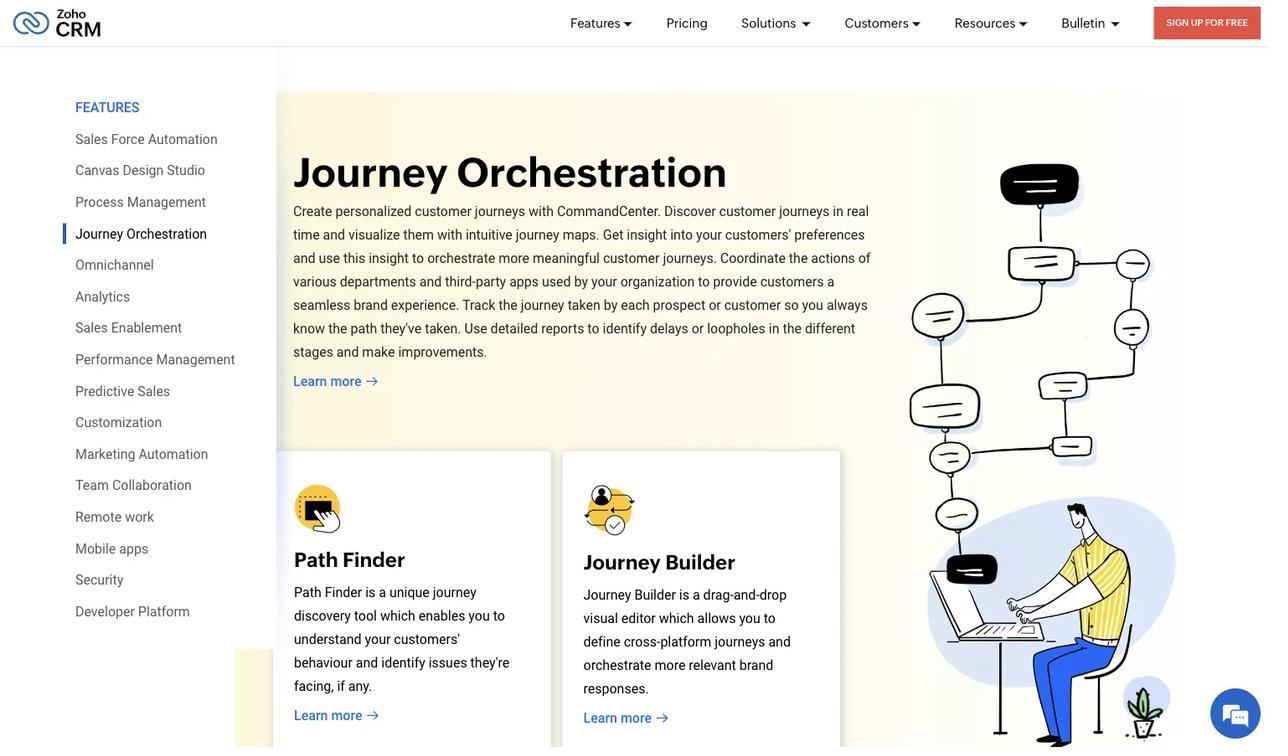 Task type: describe. For each thing, give the bounding box(es) containing it.
use
[[319, 250, 340, 266]]

customer up loopholes
[[724, 297, 781, 313]]

and up experience.
[[420, 274, 442, 289]]

of
[[858, 250, 871, 266]]

force
[[111, 131, 145, 147]]

personalized
[[336, 203, 412, 219]]

process
[[75, 194, 124, 210]]

experience.
[[391, 297, 459, 313]]

commandcenter.
[[557, 203, 661, 219]]

journey for journey orchestration create personalized customer journeys with commandcenter. discover customer journeys in real time and visualize them with intuitive journey maps. get insight into your customers' preferences and use this insight to orchestrate more meaningful customer journeys. coordinate the actions of various departments and third-party apps used by your organization to provide customers a seamless brand experience. track the journey taken by each prospect or customer so you always know the path they've taken. use detailed reports to identify delays or loopholes in the different stages and make improvements.
[[293, 150, 448, 196]]

use
[[465, 320, 487, 336]]

organization
[[621, 274, 695, 289]]

path for path finder is a unique journey discovery tool which enables you to understand your customers' behaviour and identify issues they're facing, if any.
[[294, 584, 321, 600]]

each
[[621, 297, 650, 313]]

allows
[[697, 610, 736, 626]]

behaviour
[[294, 655, 353, 671]]

mobile
[[75, 541, 116, 557]]

if
[[337, 678, 345, 694]]

brand inside journey orchestration create personalized customer journeys with commandcenter. discover customer journeys in real time and visualize them with intuitive journey maps. get insight into your customers' preferences and use this insight to orchestrate more meaningful customer journeys. coordinate the actions of various departments and third-party apps used by your organization to provide customers a seamless brand experience. track the journey taken by each prospect or customer so you always know the path they've taken. use detailed reports to identify delays or loopholes in the different stages and make improvements.
[[354, 297, 388, 313]]

1 horizontal spatial by
[[604, 297, 618, 313]]

performance management
[[75, 352, 235, 368]]

features link
[[570, 0, 633, 46]]

issues
[[429, 655, 467, 671]]

more inside journey builder is a drag-and-drop visual editor which allows you to define cross-platform journeys and orchestrate more relevant brand responses.
[[655, 657, 686, 673]]

developer platform
[[75, 604, 190, 620]]

1 horizontal spatial with
[[529, 203, 554, 219]]

solutions
[[741, 15, 799, 30]]

design
[[123, 163, 164, 179]]

path finder
[[294, 548, 405, 571]]

responses.
[[583, 681, 649, 697]]

sign
[[1167, 18, 1189, 28]]

customer up coordinate
[[719, 203, 776, 219]]

marketing
[[75, 446, 135, 462]]

pricing
[[667, 15, 708, 30]]

you inside journey orchestration create personalized customer journeys with commandcenter. discover customer journeys in real time and visualize them with intuitive journey maps. get insight into your customers' preferences and use this insight to orchestrate more meaningful customer journeys. coordinate the actions of various departments and third-party apps used by your organization to provide customers a seamless brand experience. track the journey taken by each prospect or customer so you always know the path they've taken. use detailed reports to identify delays or loopholes in the different stages and make improvements.
[[802, 297, 823, 313]]

prospect
[[653, 297, 706, 313]]

any.
[[348, 678, 372, 694]]

meaningful
[[533, 250, 600, 266]]

is for builder
[[679, 587, 689, 603]]

management for performance management
[[156, 352, 235, 368]]

to inside path finder is a unique journey discovery tool which enables you to understand your customers' behaviour and identify issues they're facing, if any.
[[493, 608, 505, 624]]

1 vertical spatial journey
[[521, 297, 564, 313]]

relevant
[[689, 657, 736, 673]]

learn for path
[[294, 708, 328, 724]]

features
[[75, 100, 139, 116]]

0 vertical spatial journey
[[516, 227, 559, 243]]

builder for journey builder
[[665, 550, 736, 574]]

is for finder
[[365, 584, 376, 600]]

resources link
[[955, 0, 1028, 46]]

learn more link for journey
[[583, 708, 669, 728]]

mobile apps
[[75, 541, 148, 557]]

journey orchestration create personalized customer journeys with commandcenter. discover customer journeys in real time and visualize them with intuitive journey maps. get insight into your customers' preferences and use this insight to orchestrate more meaningful customer journeys. coordinate the actions of various departments and third-party apps used by your organization to provide customers a seamless brand experience. track the journey taken by each prospect or customer so you always know the path they've taken. use detailed reports to identify delays or loopholes in the different stages and make improvements.
[[293, 150, 871, 360]]

which inside path finder is a unique journey discovery tool which enables you to understand your customers' behaviour and identify issues they're facing, if any.
[[380, 608, 415, 624]]

journeys inside journey builder is a drag-and-drop visual editor which allows you to define cross-platform journeys and orchestrate more relevant brand responses.
[[715, 634, 765, 650]]

intuitive
[[466, 227, 513, 243]]

the left path
[[328, 320, 347, 336]]

they're
[[470, 655, 510, 671]]

party
[[476, 274, 506, 289]]

a for journey builder
[[693, 587, 700, 603]]

finder for path finder is a unique journey discovery tool which enables you to understand your customers' behaviour and identify issues they're facing, if any.
[[325, 584, 362, 600]]

editor
[[621, 610, 656, 626]]

drop
[[760, 587, 787, 603]]

studio
[[167, 163, 205, 179]]

this
[[343, 250, 365, 266]]

actions
[[811, 250, 855, 266]]

customers
[[760, 274, 824, 289]]

1 horizontal spatial or
[[709, 297, 721, 313]]

1 vertical spatial automation
[[139, 446, 208, 462]]

the up detailed
[[499, 297, 518, 313]]

team collaboration
[[75, 478, 192, 494]]

journey for journey orchestration
[[75, 226, 123, 242]]

departments
[[340, 274, 416, 289]]

0 vertical spatial your
[[696, 227, 722, 243]]

and-
[[734, 587, 760, 603]]

create
[[293, 203, 332, 219]]

so
[[784, 297, 799, 313]]

unique
[[389, 584, 430, 600]]

more down stages
[[330, 374, 361, 390]]

bulletin link
[[1062, 0, 1121, 46]]

sign up for free
[[1167, 18, 1248, 28]]

collaboration
[[112, 478, 192, 494]]

1 horizontal spatial your
[[591, 274, 617, 289]]

learn more link for path
[[294, 706, 379, 726]]

omnichannel
[[75, 257, 154, 273]]

more inside journey orchestration create personalized customer journeys with commandcenter. discover customer journeys in real time and visualize them with intuitive journey maps. get insight into your customers' preferences and use this insight to orchestrate more meaningful customer journeys. coordinate the actions of various departments and third-party apps used by your organization to provide customers a seamless brand experience. track the journey taken by each prospect or customer so you always know the path they've taken. use detailed reports to identify delays or loopholes in the different stages and make improvements.
[[499, 250, 529, 266]]

remote
[[75, 509, 122, 525]]

learn for journey
[[583, 710, 617, 726]]

coordinate
[[720, 250, 786, 266]]

to inside journey builder is a drag-and-drop visual editor which allows you to define cross-platform journeys and orchestrate more relevant brand responses.
[[764, 610, 776, 626]]

0 horizontal spatial in
[[769, 320, 780, 336]]

your inside path finder is a unique journey discovery tool which enables you to understand your customers' behaviour and identify issues they're facing, if any.
[[365, 631, 391, 647]]

developer
[[75, 604, 135, 620]]

journey for journey builder
[[583, 550, 661, 574]]

and inside path finder is a unique journey discovery tool which enables you to understand your customers' behaviour and identify issues they're facing, if any.
[[356, 655, 378, 671]]

sales enablement
[[75, 320, 182, 336]]

performance
[[75, 352, 153, 368]]

2 horizontal spatial journeys
[[779, 203, 830, 219]]

cross-
[[624, 634, 660, 650]]

improvements.
[[398, 344, 487, 360]]

taken.
[[425, 320, 461, 336]]

facing,
[[294, 678, 334, 694]]

team
[[75, 478, 109, 494]]

comand center screen image
[[908, 163, 1177, 747]]

discover
[[664, 203, 716, 219]]

tool
[[354, 608, 377, 624]]

canvas design studio
[[75, 163, 205, 179]]

reports
[[541, 320, 584, 336]]

orchestrate inside journey orchestration create personalized customer journeys with commandcenter. discover customer journeys in real time and visualize them with intuitive journey maps. get insight into your customers' preferences and use this insight to orchestrate more meaningful customer journeys. coordinate the actions of various departments and third-party apps used by your organization to provide customers a seamless brand experience. track the journey taken by each prospect or customer so you always know the path they've taken. use detailed reports to identify delays or loopholes in the different stages and make improvements.
[[427, 250, 495, 266]]

finder for path finder
[[343, 548, 405, 571]]

know
[[293, 320, 325, 336]]

1 vertical spatial or
[[692, 320, 704, 336]]

journey orchestration
[[75, 226, 207, 242]]

enablement
[[111, 320, 182, 336]]

sign up for free link
[[1154, 7, 1261, 39]]

to down taken
[[588, 320, 599, 336]]

visualize
[[349, 227, 400, 243]]

which inside journey builder is a drag-and-drop visual editor which allows you to define cross-platform journeys and orchestrate more relevant brand responses.
[[659, 610, 694, 626]]

menu shadow image
[[276, 0, 302, 714]]



Task type: locate. For each thing, give the bounding box(es) containing it.
your up taken
[[591, 274, 617, 289]]

1 vertical spatial apps
[[119, 541, 148, 557]]

maps.
[[563, 227, 600, 243]]

0 horizontal spatial by
[[574, 274, 588, 289]]

1 vertical spatial finder
[[325, 584, 362, 600]]

is inside path finder is a unique journey discovery tool which enables you to understand your customers' behaviour and identify issues they're facing, if any.
[[365, 584, 376, 600]]

loopholes
[[707, 320, 766, 336]]

sales down performance management
[[138, 383, 170, 399]]

more down responses. at the bottom of page
[[621, 710, 652, 726]]

remote work
[[75, 509, 154, 525]]

with
[[529, 203, 554, 219], [437, 227, 462, 243]]

1 horizontal spatial orchestration
[[457, 150, 727, 196]]

in right loopholes
[[769, 320, 780, 336]]

journey up visual
[[583, 587, 631, 603]]

to down drop
[[764, 610, 776, 626]]

identify down each
[[603, 320, 647, 336]]

learn more down responses. at the bottom of page
[[583, 710, 652, 726]]

you
[[802, 297, 823, 313], [469, 608, 490, 624], [739, 610, 761, 626]]

you right enables
[[469, 608, 490, 624]]

time
[[293, 227, 320, 243]]

define
[[583, 634, 621, 650]]

to down them at the left of page
[[412, 250, 424, 266]]

brand up path
[[354, 297, 388, 313]]

finder
[[343, 548, 405, 571], [325, 584, 362, 600]]

brand
[[354, 297, 388, 313], [739, 657, 774, 673]]

builder up drag-
[[665, 550, 736, 574]]

0 horizontal spatial is
[[365, 584, 376, 600]]

0 vertical spatial brand
[[354, 297, 388, 313]]

1 vertical spatial customers'
[[394, 631, 460, 647]]

they've
[[381, 320, 422, 336]]

up
[[1191, 18, 1203, 28]]

0 horizontal spatial journeys
[[475, 203, 525, 219]]

management down studio
[[127, 194, 206, 210]]

by up taken
[[574, 274, 588, 289]]

1 horizontal spatial brand
[[739, 657, 774, 673]]

2 vertical spatial sales
[[138, 383, 170, 399]]

journey for journey builder is a drag-and-drop visual editor which allows you to define cross-platform journeys and orchestrate more relevant brand responses.
[[583, 587, 631, 603]]

learn down 'facing,'
[[294, 708, 328, 724]]

sales force automation
[[75, 131, 218, 147]]

customers' inside journey orchestration create personalized customer journeys with commandcenter. discover customer journeys in real time and visualize them with intuitive journey maps. get insight into your customers' preferences and use this insight to orchestrate more meaningful customer journeys. coordinate the actions of various departments and third-party apps used by your organization to provide customers a seamless brand experience. track the journey taken by each prospect or customer so you always know the path they've taken. use detailed reports to identify delays or loopholes in the different stages and make improvements.
[[725, 227, 791, 243]]

1 vertical spatial insight
[[369, 250, 409, 266]]

which
[[380, 608, 415, 624], [659, 610, 694, 626]]

journey inside journey builder is a drag-and-drop visual editor which allows you to define cross-platform journeys and orchestrate more relevant brand responses.
[[583, 587, 631, 603]]

real
[[847, 203, 869, 219]]

brand inside journey builder is a drag-and-drop visual editor which allows you to define cross-platform journeys and orchestrate more relevant brand responses.
[[739, 657, 774, 673]]

1 horizontal spatial journeys
[[715, 634, 765, 650]]

which down unique
[[380, 608, 415, 624]]

customers
[[845, 15, 909, 30]]

journey
[[293, 150, 448, 196], [75, 226, 123, 242], [583, 550, 661, 574], [583, 587, 631, 603]]

orchestrate inside journey builder is a drag-and-drop visual editor which allows you to define cross-platform journeys and orchestrate more relevant brand responses.
[[583, 657, 651, 673]]

enables
[[419, 608, 465, 624]]

learn more for journey
[[583, 710, 652, 726]]

a down actions
[[827, 274, 835, 289]]

learn down stages
[[293, 374, 327, 390]]

0 vertical spatial automation
[[148, 131, 218, 147]]

1 vertical spatial sales
[[75, 320, 108, 336]]

drag-
[[703, 587, 734, 603]]

and down time
[[293, 250, 315, 266]]

is
[[365, 584, 376, 600], [679, 587, 689, 603]]

the
[[789, 250, 808, 266], [499, 297, 518, 313], [328, 320, 347, 336], [783, 320, 802, 336]]

by left each
[[604, 297, 618, 313]]

builder for journey builder is a drag-and-drop visual editor which allows you to define cross-platform journeys and orchestrate more relevant brand responses.
[[635, 587, 676, 603]]

orchestration for journey orchestration create personalized customer journeys with commandcenter. discover customer journeys in real time and visualize them with intuitive journey maps. get insight into your customers' preferences and use this insight to orchestrate more meaningful customer journeys. coordinate the actions of various departments and third-party apps used by your organization to provide customers a seamless brand experience. track the journey taken by each prospect or customer so you always know the path they've taken. use detailed reports to identify delays or loopholes in the different stages and make improvements.
[[457, 150, 727, 196]]

orchestration up "commandcenter."
[[457, 150, 727, 196]]

with right them at the left of page
[[437, 227, 462, 243]]

more down if
[[331, 708, 362, 724]]

identify inside path finder is a unique journey discovery tool which enables you to understand your customers' behaviour and identify issues they're facing, if any.
[[381, 655, 425, 671]]

a left unique
[[379, 584, 386, 600]]

2 vertical spatial journey
[[433, 584, 476, 600]]

1 horizontal spatial identify
[[603, 320, 647, 336]]

track
[[462, 297, 495, 313]]

a for path finder
[[379, 584, 386, 600]]

visual
[[583, 610, 618, 626]]

0 horizontal spatial customers'
[[394, 631, 460, 647]]

0 vertical spatial identify
[[603, 320, 647, 336]]

a left drag-
[[693, 587, 700, 603]]

0 vertical spatial builder
[[665, 550, 736, 574]]

security
[[75, 572, 123, 588]]

path inside path finder is a unique journey discovery tool which enables you to understand your customers' behaviour and identify issues they're facing, if any.
[[294, 584, 321, 600]]

2 horizontal spatial a
[[827, 274, 835, 289]]

path for path finder
[[294, 548, 338, 571]]

2 vertical spatial your
[[365, 631, 391, 647]]

or right the delays at the top right
[[692, 320, 704, 336]]

understand
[[294, 631, 362, 647]]

1 vertical spatial in
[[769, 320, 780, 336]]

into
[[670, 227, 693, 243]]

1 vertical spatial management
[[156, 352, 235, 368]]

journey up enables
[[433, 584, 476, 600]]

0 vertical spatial insight
[[627, 227, 667, 243]]

insight up departments
[[369, 250, 409, 266]]

learn
[[293, 374, 327, 390], [294, 708, 328, 724], [583, 710, 617, 726]]

management down enablement
[[156, 352, 235, 368]]

get
[[603, 227, 624, 243]]

0 horizontal spatial orchestrate
[[427, 250, 495, 266]]

1 path from the top
[[294, 548, 338, 571]]

0 vertical spatial in
[[833, 203, 844, 219]]

is inside journey builder is a drag-and-drop visual editor which allows you to define cross-platform journeys and orchestrate more relevant brand responses.
[[679, 587, 689, 603]]

journey down process
[[75, 226, 123, 242]]

learn more
[[293, 374, 361, 390], [294, 708, 362, 724], [583, 710, 652, 726]]

your right into
[[696, 227, 722, 243]]

a inside journey builder is a drag-and-drop visual editor which allows you to define cross-platform journeys and orchestrate more relevant brand responses.
[[693, 587, 700, 603]]

you right 'so'
[[802, 297, 823, 313]]

preferences
[[794, 227, 865, 243]]

learn more link down responses. at the bottom of page
[[583, 708, 669, 728]]

journey
[[516, 227, 559, 243], [521, 297, 564, 313], [433, 584, 476, 600]]

your
[[696, 227, 722, 243], [591, 274, 617, 289], [365, 631, 391, 647]]

management
[[127, 194, 206, 210], [156, 352, 235, 368]]

and down path
[[337, 344, 359, 360]]

predictive
[[75, 383, 134, 399]]

journey inside path finder is a unique journey discovery tool which enables you to understand your customers' behaviour and identify issues they're facing, if any.
[[433, 584, 476, 600]]

sales up canvas
[[75, 131, 108, 147]]

journeys up intuitive
[[475, 203, 525, 219]]

1 vertical spatial your
[[591, 274, 617, 289]]

0 vertical spatial management
[[127, 194, 206, 210]]

taken
[[568, 297, 601, 313]]

1 horizontal spatial is
[[679, 587, 689, 603]]

sales for sales force automation
[[75, 131, 108, 147]]

1 vertical spatial orchestrate
[[583, 657, 651, 673]]

1 vertical spatial orchestration
[[126, 226, 207, 242]]

solutions link
[[741, 0, 811, 46]]

more up "party"
[[499, 250, 529, 266]]

zoho crm logo image
[[13, 5, 101, 41]]

journey builder is a drag-and-drop visual editor which allows you to define cross-platform journeys and orchestrate more relevant brand responses.
[[583, 587, 791, 697]]

0 vertical spatial with
[[529, 203, 554, 219]]

customers' up coordinate
[[725, 227, 791, 243]]

discovery
[[294, 608, 351, 624]]

0 vertical spatial sales
[[75, 131, 108, 147]]

journey up 'meaningful'
[[516, 227, 559, 243]]

a inside path finder is a unique journey discovery tool which enables you to understand your customers' behaviour and identify issues they're facing, if any.
[[379, 584, 386, 600]]

detailed
[[491, 320, 538, 336]]

learn more link
[[293, 372, 378, 392], [294, 706, 379, 726], [583, 708, 669, 728]]

to down journeys.
[[698, 274, 710, 289]]

0 horizontal spatial brand
[[354, 297, 388, 313]]

0 horizontal spatial apps
[[119, 541, 148, 557]]

or down the provide
[[709, 297, 721, 313]]

by
[[574, 274, 588, 289], [604, 297, 618, 313]]

identify inside journey orchestration create personalized customer journeys with commandcenter. discover customer journeys in real time and visualize them with intuitive journey maps. get insight into your customers' preferences and use this insight to orchestrate more meaningful customer journeys. coordinate the actions of various departments and third-party apps used by your organization to provide customers a seamless brand experience. track the journey taken by each prospect or customer so you always know the path they've taken. use detailed reports to identify delays or loopholes in the different stages and make improvements.
[[603, 320, 647, 336]]

0 horizontal spatial or
[[692, 320, 704, 336]]

1 horizontal spatial which
[[659, 610, 694, 626]]

insight right the get
[[627, 227, 667, 243]]

and down drop
[[769, 634, 791, 650]]

make
[[362, 344, 395, 360]]

for
[[1205, 18, 1224, 28]]

learn down responses. at the bottom of page
[[583, 710, 617, 726]]

journeys up the preferences
[[779, 203, 830, 219]]

0 vertical spatial orchestration
[[457, 150, 727, 196]]

1 vertical spatial with
[[437, 227, 462, 243]]

path
[[351, 320, 377, 336]]

0 horizontal spatial with
[[437, 227, 462, 243]]

journey inside journey orchestration create personalized customer journeys with commandcenter. discover customer journeys in real time and visualize them with intuitive journey maps. get insight into your customers' preferences and use this insight to orchestrate more meaningful customer journeys. coordinate the actions of various departments and third-party apps used by your organization to provide customers a seamless brand experience. track the journey taken by each prospect or customer so you always know the path they've taken. use detailed reports to identify delays or loopholes in the different stages and make improvements.
[[293, 150, 448, 196]]

path
[[294, 548, 338, 571], [294, 584, 321, 600]]

learn more down if
[[294, 708, 362, 724]]

customers'
[[725, 227, 791, 243], [394, 631, 460, 647]]

journey builder
[[583, 550, 736, 574]]

journey up the editor
[[583, 550, 661, 574]]

orchestration
[[457, 150, 727, 196], [126, 226, 207, 242]]

1 vertical spatial by
[[604, 297, 618, 313]]

the up customers
[[789, 250, 808, 266]]

brand right "relevant"
[[739, 657, 774, 673]]

and up use
[[323, 227, 345, 243]]

with up 'meaningful'
[[529, 203, 554, 219]]

and inside journey builder is a drag-and-drop visual editor which allows you to define cross-platform journeys and orchestrate more relevant brand responses.
[[769, 634, 791, 650]]

orchestration down process management
[[126, 226, 207, 242]]

1 vertical spatial builder
[[635, 587, 676, 603]]

automation up studio
[[148, 131, 218, 147]]

apps left the used
[[509, 274, 539, 289]]

learn more link down if
[[294, 706, 379, 726]]

builder up the editor
[[635, 587, 676, 603]]

1 vertical spatial path
[[294, 584, 321, 600]]

orchestrate up third-
[[427, 250, 495, 266]]

1 vertical spatial brand
[[739, 657, 774, 673]]

orchestration for journey orchestration
[[126, 226, 207, 242]]

apps down work
[[119, 541, 148, 557]]

0 vertical spatial finder
[[343, 548, 405, 571]]

orchestration inside journey orchestration create personalized customer journeys with commandcenter. discover customer journeys in real time and visualize them with intuitive journey maps. get insight into your customers' preferences and use this insight to orchestrate more meaningful customer journeys. coordinate the actions of various departments and third-party apps used by your organization to provide customers a seamless brand experience. track the journey taken by each prospect or customer so you always know the path they've taken. use detailed reports to identify delays or loopholes in the different stages and make improvements.
[[457, 150, 727, 196]]

pricing link
[[667, 0, 708, 46]]

0 horizontal spatial insight
[[369, 250, 409, 266]]

delays
[[650, 320, 688, 336]]

customer down the get
[[603, 250, 660, 266]]

marketing automation
[[75, 446, 208, 462]]

2 horizontal spatial you
[[802, 297, 823, 313]]

0 vertical spatial path
[[294, 548, 338, 571]]

more down platform on the bottom of the page
[[655, 657, 686, 673]]

2 horizontal spatial your
[[696, 227, 722, 243]]

sales for sales enablement
[[75, 320, 108, 336]]

1 vertical spatial identify
[[381, 655, 425, 671]]

finder up discovery
[[325, 584, 362, 600]]

finder inside path finder is a unique journey discovery tool which enables you to understand your customers' behaviour and identify issues they're facing, if any.
[[325, 584, 362, 600]]

orchestrate up responses. at the bottom of page
[[583, 657, 651, 673]]

1 horizontal spatial in
[[833, 203, 844, 219]]

0 horizontal spatial orchestration
[[126, 226, 207, 242]]

them
[[403, 227, 434, 243]]

provide
[[713, 274, 757, 289]]

various
[[293, 274, 337, 289]]

learn more link down stages
[[293, 372, 378, 392]]

management for process management
[[127, 194, 206, 210]]

different
[[805, 320, 855, 336]]

0 vertical spatial by
[[574, 274, 588, 289]]

journeys down allows
[[715, 634, 765, 650]]

automation up collaboration
[[139, 446, 208, 462]]

1 horizontal spatial you
[[739, 610, 761, 626]]

journey up personalized
[[293, 150, 448, 196]]

identify left issues at the left
[[381, 655, 425, 671]]

and up any.
[[356, 655, 378, 671]]

1 horizontal spatial insight
[[627, 227, 667, 243]]

orchestrate
[[427, 250, 495, 266], [583, 657, 651, 673]]

journey down the used
[[521, 297, 564, 313]]

1 horizontal spatial customers'
[[725, 227, 791, 243]]

you inside path finder is a unique journey discovery tool which enables you to understand your customers' behaviour and identify issues they're facing, if any.
[[469, 608, 490, 624]]

you inside journey builder is a drag-and-drop visual editor which allows you to define cross-platform journeys and orchestrate more relevant brand responses.
[[739, 610, 761, 626]]

which up platform on the bottom of the page
[[659, 610, 694, 626]]

customer
[[415, 203, 472, 219], [719, 203, 776, 219], [603, 250, 660, 266], [724, 297, 781, 313]]

1 horizontal spatial a
[[693, 587, 700, 603]]

0 horizontal spatial a
[[379, 584, 386, 600]]

you down and-
[[739, 610, 761, 626]]

1 horizontal spatial apps
[[509, 274, 539, 289]]

customers' inside path finder is a unique journey discovery tool which enables you to understand your customers' behaviour and identify issues they're facing, if any.
[[394, 631, 460, 647]]

to up they're
[[493, 608, 505, 624]]

in left the real
[[833, 203, 844, 219]]

automation
[[148, 131, 218, 147], [139, 446, 208, 462]]

finder up unique
[[343, 548, 405, 571]]

bulletin
[[1062, 15, 1108, 30]]

the down 'so'
[[783, 320, 802, 336]]

a inside journey orchestration create personalized customer journeys with commandcenter. discover customer journeys in real time and visualize them with intuitive journey maps. get insight into your customers' preferences and use this insight to orchestrate more meaningful customer journeys. coordinate the actions of various departments and third-party apps used by your organization to provide customers a seamless brand experience. track the journey taken by each prospect or customer so you always know the path they've taken. use detailed reports to identify delays or loopholes in the different stages and make improvements.
[[827, 274, 835, 289]]

0 horizontal spatial your
[[365, 631, 391, 647]]

learn more down stages
[[293, 374, 361, 390]]

journeys.
[[663, 250, 717, 266]]

analytics
[[75, 289, 130, 305]]

learn more for path
[[294, 708, 362, 724]]

customization
[[75, 415, 162, 431]]

resources
[[955, 15, 1016, 30]]

customer up them at the left of page
[[415, 203, 472, 219]]

0 horizontal spatial identify
[[381, 655, 425, 671]]

apps inside journey orchestration create personalized customer journeys with commandcenter. discover customer journeys in real time and visualize them with intuitive journey maps. get insight into your customers' preferences and use this insight to orchestrate more meaningful customer journeys. coordinate the actions of various departments and third-party apps used by your organization to provide customers a seamless brand experience. track the journey taken by each prospect or customer so you always know the path they've taken. use detailed reports to identify delays or loopholes in the different stages and make improvements.
[[509, 274, 539, 289]]

0 vertical spatial or
[[709, 297, 721, 313]]

builder inside journey builder is a drag-and-drop visual editor which allows you to define cross-platform journeys and orchestrate more relevant brand responses.
[[635, 587, 676, 603]]

sales
[[75, 131, 108, 147], [75, 320, 108, 336], [138, 383, 170, 399]]

builder
[[665, 550, 736, 574], [635, 587, 676, 603]]

platform
[[138, 604, 190, 620]]

0 vertical spatial apps
[[509, 274, 539, 289]]

customers' down enables
[[394, 631, 460, 647]]

1 horizontal spatial orchestrate
[[583, 657, 651, 673]]

work
[[125, 509, 154, 525]]

always
[[827, 297, 868, 313]]

is up the tool
[[365, 584, 376, 600]]

0 vertical spatial customers'
[[725, 227, 791, 243]]

sales down the analytics
[[75, 320, 108, 336]]

your down the tool
[[365, 631, 391, 647]]

2 path from the top
[[294, 584, 321, 600]]

0 vertical spatial orchestrate
[[427, 250, 495, 266]]

0 horizontal spatial you
[[469, 608, 490, 624]]

is left drag-
[[679, 587, 689, 603]]

0 horizontal spatial which
[[380, 608, 415, 624]]

used
[[542, 274, 571, 289]]

identify
[[603, 320, 647, 336], [381, 655, 425, 671]]



Task type: vqa. For each thing, say whether or not it's contained in the screenshot.
the left Pairing
no



